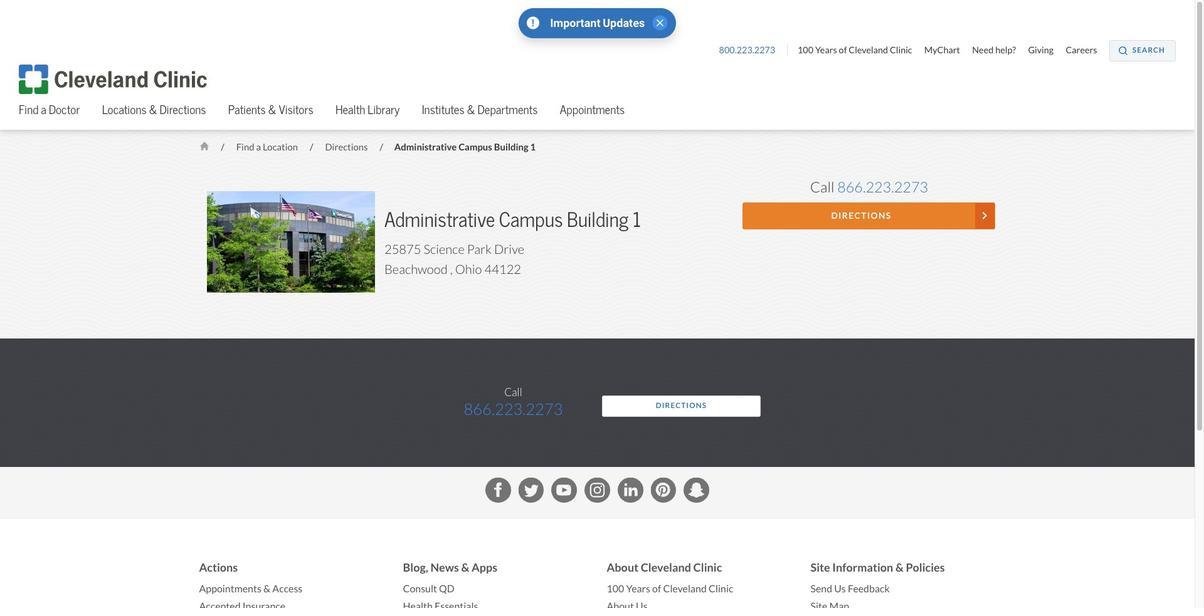 Task type: vqa. For each thing, say whether or not it's contained in the screenshot.
bottom '1'
yes



Task type: locate. For each thing, give the bounding box(es) containing it.
directions link for rightmost 866.223.2273 link
[[743, 203, 996, 230]]

1 horizontal spatial 100
[[798, 45, 814, 56]]

about cleveland clinic
[[607, 561, 723, 575]]

1 vertical spatial directions link
[[743, 203, 996, 230]]

1 vertical spatial building
[[567, 208, 629, 233]]

1 horizontal spatial appointments
[[560, 102, 625, 117]]

1 horizontal spatial call 866.223.2273
[[811, 178, 929, 196]]

0 horizontal spatial 100 years of cleveland clinic link
[[607, 583, 792, 598]]

0 vertical spatial years
[[816, 45, 838, 56]]

1 vertical spatial find
[[236, 141, 254, 153]]

find for find a doctor
[[19, 102, 39, 117]]

directions link
[[325, 141, 370, 153], [743, 203, 996, 230], [603, 396, 761, 417]]

building
[[494, 141, 529, 153], [567, 208, 629, 233]]

campus down institutes & departments link
[[459, 141, 493, 153]]

,
[[450, 262, 453, 278]]

find left doctor
[[19, 102, 39, 117]]

health
[[336, 102, 366, 117]]

866.223.2273 link
[[838, 178, 929, 196], [435, 400, 593, 420]]

1
[[531, 141, 536, 153], [633, 208, 642, 233]]

25875
[[385, 242, 421, 258]]

important updates
[[551, 15, 645, 30]]

call for rightmost 866.223.2273 link
[[811, 178, 835, 196]]

campus up drive in the top left of the page
[[499, 208, 563, 233]]

beachwood
[[385, 262, 448, 278]]

site
[[811, 561, 831, 575]]

0 vertical spatial campus
[[459, 141, 493, 153]]

location
[[263, 141, 298, 153]]

clinic
[[890, 45, 913, 56], [694, 561, 723, 575], [709, 583, 734, 596]]

cleveland clinic logo image
[[19, 65, 207, 94]]

cleveland
[[849, 45, 889, 56], [641, 561, 692, 575], [664, 583, 707, 596]]

0 horizontal spatial building
[[494, 141, 529, 153]]

2 horizontal spatial /
[[380, 141, 383, 153]]

&
[[149, 102, 157, 117], [268, 102, 277, 117], [467, 102, 475, 117], [462, 561, 470, 575], [896, 561, 904, 575], [264, 583, 271, 596]]

find left location
[[236, 141, 254, 153]]

1 horizontal spatial 100 years of cleveland clinic
[[798, 45, 913, 56]]

actions
[[199, 561, 238, 575]]

100 for the bottom 100 years of cleveland clinic link
[[607, 583, 625, 596]]

instagram icon image
[[585, 478, 611, 504]]

a
[[41, 102, 46, 117], [256, 141, 261, 153]]

0 vertical spatial administrative campus building 1
[[395, 141, 536, 153]]

cleveland for the rightmost 100 years of cleveland clinic link
[[849, 45, 889, 56]]

1 horizontal spatial 1
[[633, 208, 642, 233]]

administrative up science
[[385, 208, 495, 233]]

0 vertical spatial call
[[811, 178, 835, 196]]

1 horizontal spatial campus
[[499, 208, 563, 233]]

years for the rightmost 100 years of cleveland clinic link
[[816, 45, 838, 56]]

youtube icon image
[[552, 478, 577, 504]]

0 horizontal spatial appointments
[[199, 583, 262, 596]]

1 horizontal spatial of
[[839, 45, 848, 56]]

locations & directions
[[102, 102, 206, 117]]

0 vertical spatial find
[[19, 102, 39, 117]]

call
[[811, 178, 835, 196], [505, 386, 523, 400]]

0 horizontal spatial call
[[505, 386, 523, 400]]

careers
[[1066, 45, 1098, 56]]

100 years of cleveland clinic for the bottom 100 years of cleveland clinic link
[[607, 583, 734, 596]]

1 horizontal spatial a
[[256, 141, 261, 153]]

0 horizontal spatial call 866.223.2273
[[464, 386, 563, 420]]

0 vertical spatial 100 years of cleveland clinic
[[798, 45, 913, 56]]

call 866.223.2273
[[811, 178, 929, 196], [464, 386, 563, 420]]

administrative campus building 1 up drive in the top left of the page
[[385, 208, 642, 233]]

1 vertical spatial call
[[505, 386, 523, 400]]

2 vertical spatial directions link
[[603, 396, 761, 417]]

appointments
[[560, 102, 625, 117], [199, 583, 262, 596]]

send us feedback
[[811, 583, 890, 596]]

0 horizontal spatial 866.223.2273 link
[[435, 400, 593, 420]]

100 down about
[[607, 583, 625, 596]]

1 horizontal spatial building
[[567, 208, 629, 233]]

1 vertical spatial call 866.223.2273
[[464, 386, 563, 420]]

policies
[[906, 561, 945, 575]]

866.223.2273
[[838, 178, 929, 196], [464, 400, 563, 420]]

ohio
[[455, 262, 482, 278]]

0 vertical spatial appointments
[[560, 102, 625, 117]]

0 horizontal spatial years
[[627, 583, 651, 596]]

site information & policies
[[811, 561, 945, 575]]

a left doctor
[[41, 102, 46, 117]]

0 vertical spatial 1
[[531, 141, 536, 153]]

1 vertical spatial 866.223.2273
[[464, 400, 563, 420]]

a for location
[[256, 141, 261, 153]]

1 horizontal spatial 866.223.2273 link
[[838, 178, 929, 196]]

& for directions
[[149, 102, 157, 117]]

appointments & access link
[[199, 583, 384, 598]]

2 vertical spatial cleveland
[[664, 583, 707, 596]]

& right 'institutes'
[[467, 102, 475, 117]]

a left location
[[256, 141, 261, 153]]

& for departments
[[467, 102, 475, 117]]

appointments for appointments
[[560, 102, 625, 117]]

drive
[[495, 242, 525, 258]]

100 for the rightmost 100 years of cleveland clinic link
[[798, 45, 814, 56]]

1 vertical spatial appointments
[[199, 583, 262, 596]]

& right "locations" on the left top
[[149, 102, 157, 117]]

park
[[467, 242, 492, 258]]

giving
[[1029, 45, 1054, 56]]

about
[[607, 561, 639, 575]]

/ right location
[[310, 141, 313, 153]]

/ down the health library link
[[380, 141, 383, 153]]

a for doctor
[[41, 102, 46, 117]]

0 horizontal spatial 866.223.2273
[[464, 400, 563, 420]]

/ left the find a location
[[221, 141, 225, 153]]

100 years of cleveland clinic for the rightmost 100 years of cleveland clinic link
[[798, 45, 913, 56]]

0 vertical spatial call 866.223.2273
[[811, 178, 929, 196]]

health library
[[336, 102, 400, 117]]

1 vertical spatial 100
[[607, 583, 625, 596]]

information
[[833, 561, 894, 575]]

1 vertical spatial 100 years of cleveland clinic
[[607, 583, 734, 596]]

administrative
[[395, 141, 457, 153], [385, 208, 495, 233]]

qd
[[439, 583, 455, 596]]

1 horizontal spatial 866.223.2273
[[838, 178, 929, 196]]

1 horizontal spatial call
[[811, 178, 835, 196]]

0 horizontal spatial /
[[221, 141, 225, 153]]

help?
[[996, 45, 1017, 56]]

100 years of cleveland clinic
[[798, 45, 913, 56], [607, 583, 734, 596]]

locations
[[102, 102, 147, 117]]

0 vertical spatial 866.223.2273
[[838, 178, 929, 196]]

1 horizontal spatial years
[[816, 45, 838, 56]]

0 vertical spatial administrative
[[395, 141, 457, 153]]

of
[[839, 45, 848, 56], [653, 583, 662, 596]]

0 horizontal spatial of
[[653, 583, 662, 596]]

0 vertical spatial 100
[[798, 45, 814, 56]]

institutes
[[422, 102, 465, 117]]

1 horizontal spatial /
[[310, 141, 313, 153]]

1 vertical spatial campus
[[499, 208, 563, 233]]

0 vertical spatial 866.223.2273 link
[[838, 178, 929, 196]]

administrative down 'institutes'
[[395, 141, 457, 153]]

administrative campus building 1
[[395, 141, 536, 153], [385, 208, 642, 233]]

100 right 800.223.2273 link
[[798, 45, 814, 56]]

0 vertical spatial 100 years of cleveland clinic link
[[798, 45, 923, 56]]

directions
[[160, 102, 206, 117], [325, 141, 370, 153], [832, 210, 892, 222], [656, 402, 707, 410]]

send
[[811, 583, 833, 596]]

& for access
[[264, 583, 271, 596]]

0 horizontal spatial 100
[[607, 583, 625, 596]]

directions link for 866.223.2273 link to the bottom
[[603, 396, 761, 417]]

100 years of cleveland clinic link
[[798, 45, 923, 56], [607, 583, 792, 598]]

administrative campus building 1 down institutes & departments link
[[395, 141, 536, 153]]

years
[[816, 45, 838, 56], [627, 583, 651, 596]]

departments
[[478, 102, 538, 117]]

find a location link
[[236, 141, 300, 153]]

1 vertical spatial years
[[627, 583, 651, 596]]

find
[[19, 102, 39, 117], [236, 141, 254, 153]]

call inside the call 866.223.2273
[[505, 386, 523, 400]]

0 horizontal spatial 1
[[531, 141, 536, 153]]

pinterest icon image
[[651, 478, 677, 504]]

important
[[551, 15, 601, 30]]

0 horizontal spatial find
[[19, 102, 39, 117]]

0 vertical spatial of
[[839, 45, 848, 56]]

/
[[221, 141, 225, 153], [310, 141, 313, 153], [380, 141, 383, 153]]

0 horizontal spatial a
[[41, 102, 46, 117]]

0 vertical spatial clinic
[[890, 45, 913, 56]]

0 horizontal spatial 100 years of cleveland clinic
[[607, 583, 734, 596]]

1 horizontal spatial find
[[236, 141, 254, 153]]

2 vertical spatial clinic
[[709, 583, 734, 596]]

linkedin icon image
[[618, 478, 644, 504]]

find a doctor
[[19, 102, 80, 117]]

& left the visitors
[[268, 102, 277, 117]]

1 vertical spatial a
[[256, 141, 261, 153]]

100
[[798, 45, 814, 56], [607, 583, 625, 596]]

science
[[424, 242, 465, 258]]

campus
[[459, 141, 493, 153], [499, 208, 563, 233]]

& left access
[[264, 583, 271, 596]]

0 vertical spatial a
[[41, 102, 46, 117]]

0 vertical spatial cleveland
[[849, 45, 889, 56]]

1 vertical spatial clinic
[[694, 561, 723, 575]]

1 vertical spatial 1
[[633, 208, 642, 233]]



Task type: describe. For each thing, give the bounding box(es) containing it.
updates
[[603, 15, 645, 30]]

1 vertical spatial administrative campus building 1
[[385, 208, 642, 233]]

library
[[368, 102, 400, 117]]

0 horizontal spatial campus
[[459, 141, 493, 153]]

close button image
[[653, 15, 668, 31]]

need help? link
[[973, 45, 1027, 56]]

consult qd link
[[403, 583, 588, 598]]

administrative campus building 1 image
[[207, 192, 375, 299]]

facebook icon image
[[486, 478, 511, 504]]

1 vertical spatial 100 years of cleveland clinic link
[[607, 583, 792, 598]]

blog,
[[403, 561, 429, 575]]

emergency icon image
[[527, 16, 540, 30]]

apps
[[472, 561, 498, 575]]

& left apps
[[462, 561, 470, 575]]

giving link
[[1029, 45, 1064, 56]]

appointments & access
[[199, 583, 303, 596]]

twitter icon image
[[519, 478, 544, 504]]

need
[[973, 45, 994, 56]]

institutes & departments link
[[422, 98, 538, 130]]

news
[[431, 561, 459, 575]]

& for visitors
[[268, 102, 277, 117]]

patients & visitors
[[228, 102, 314, 117]]

us
[[835, 583, 846, 596]]

access
[[273, 583, 303, 596]]

need help?
[[973, 45, 1017, 56]]

1 vertical spatial of
[[653, 583, 662, 596]]

doctor
[[49, 102, 80, 117]]

important updates link
[[551, 15, 645, 30]]

appointments for appointments & access
[[199, 583, 262, 596]]

call 866.223.2273 for 866.223.2273 link to the bottom
[[464, 386, 563, 420]]

careers link
[[1066, 45, 1108, 56]]

appointments link
[[560, 98, 625, 130]]

patients & visitors link
[[228, 98, 314, 130]]

25875 science park drive beachwood , ohio 44122
[[385, 242, 525, 278]]

years for the bottom 100 years of cleveland clinic link
[[627, 583, 651, 596]]

1 vertical spatial 866.223.2273 link
[[435, 400, 593, 420]]

mychart link
[[925, 45, 971, 56]]

1 vertical spatial administrative
[[385, 208, 495, 233]]

patients
[[228, 102, 266, 117]]

institutes & departments
[[422, 102, 538, 117]]

3 / from the left
[[380, 141, 383, 153]]

866.223.2273 for 866.223.2273 link to the bottom
[[464, 400, 563, 420]]

cleveland for the bottom 100 years of cleveland clinic link
[[664, 583, 707, 596]]

consult qd
[[403, 583, 455, 596]]

call for 866.223.2273 link to the bottom
[[505, 386, 523, 400]]

find for find a location
[[236, 141, 254, 153]]

feedback
[[848, 583, 890, 596]]

1 vertical spatial cleveland
[[641, 561, 692, 575]]

call 866.223.2273 for rightmost 866.223.2273 link
[[811, 178, 929, 196]]

2 / from the left
[[310, 141, 313, 153]]

visitors
[[279, 102, 314, 117]]

1 / from the left
[[221, 141, 225, 153]]

send us feedback link
[[811, 583, 996, 598]]

snapchat icon image
[[684, 478, 710, 504]]

locations & directions link
[[102, 98, 206, 130]]

44122
[[485, 262, 522, 278]]

blog, news & apps
[[403, 561, 498, 575]]

866.223.2273 for rightmost 866.223.2273 link
[[838, 178, 929, 196]]

0 vertical spatial building
[[494, 141, 529, 153]]

search
[[1133, 46, 1166, 55]]

800.223.2273 link
[[720, 45, 788, 56]]

health library link
[[336, 98, 400, 130]]

mychart
[[925, 45, 961, 56]]

0 vertical spatial directions link
[[325, 141, 370, 153]]

1 horizontal spatial 100 years of cleveland clinic link
[[798, 45, 923, 56]]

800.223.2273
[[720, 45, 778, 56]]

& up send us feedback link
[[896, 561, 904, 575]]

consult
[[403, 583, 437, 596]]

search link
[[1110, 40, 1177, 61]]

find a doctor link
[[19, 98, 80, 130]]

find a location
[[236, 141, 300, 153]]



